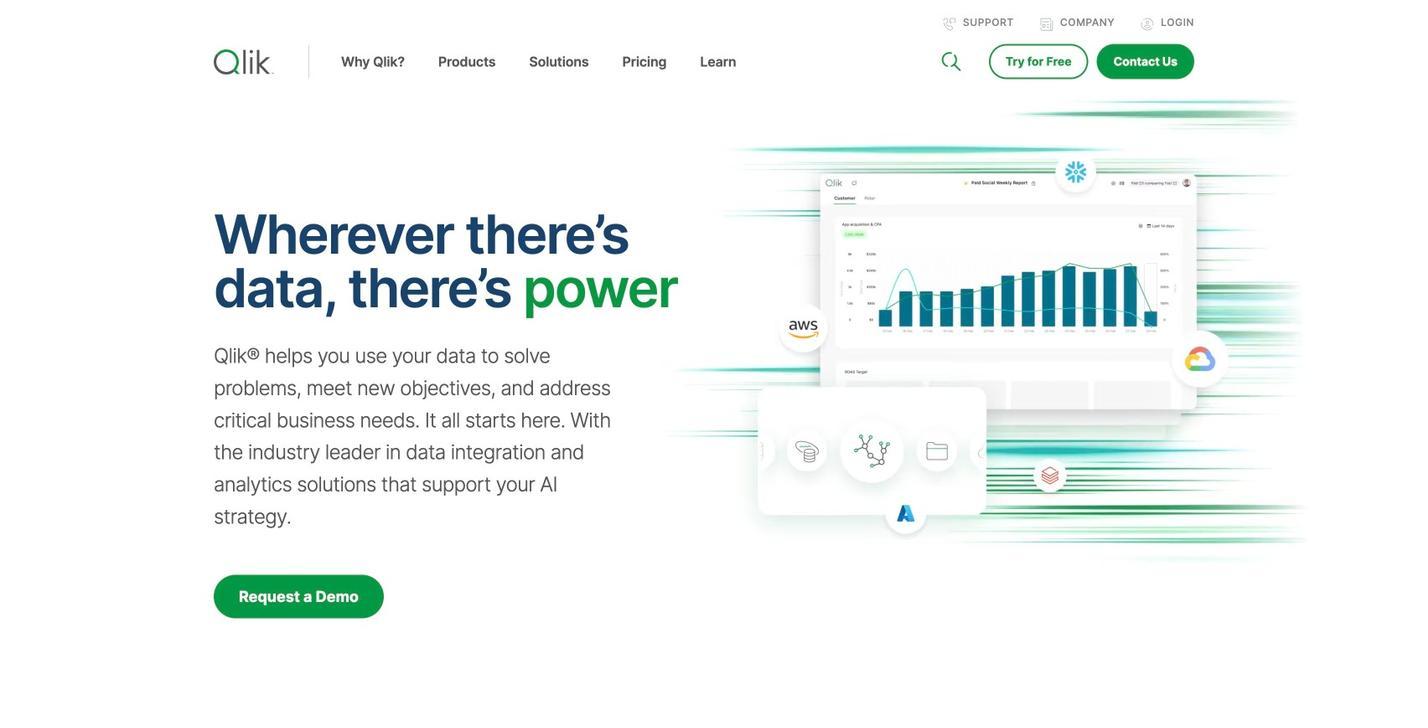 Task type: describe. For each thing, give the bounding box(es) containing it.
support image
[[943, 18, 957, 31]]

company image
[[1040, 18, 1054, 31]]

login image
[[1141, 18, 1155, 31]]



Task type: vqa. For each thing, say whether or not it's contained in the screenshot.
Qlik Image
yes



Task type: locate. For each thing, give the bounding box(es) containing it.
qlik image
[[214, 49, 274, 75]]



